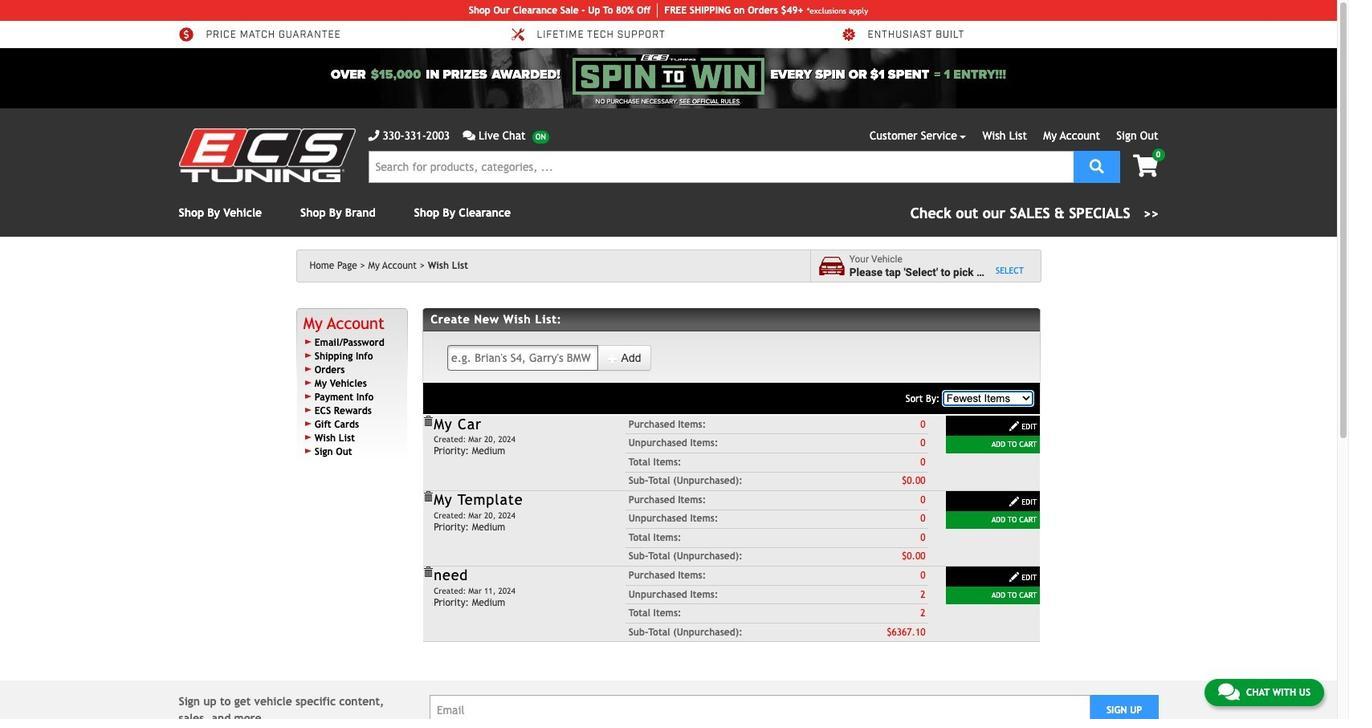 Task type: describe. For each thing, give the bounding box(es) containing it.
ecs tuning image
[[179, 129, 355, 182]]

comments image
[[463, 130, 476, 141]]

Email email field
[[430, 696, 1091, 720]]

Search text field
[[368, 151, 1074, 183]]

shopping cart image
[[1133, 155, 1159, 178]]

comments image
[[1219, 683, 1240, 702]]

3 white image from the top
[[1009, 572, 1020, 583]]

delete image for 1st white icon from the top of the page
[[423, 416, 434, 427]]

ecs tuning 'spin to win' contest logo image
[[573, 55, 764, 95]]



Task type: locate. For each thing, give the bounding box(es) containing it.
1 white image from the top
[[1009, 421, 1020, 432]]

1 vertical spatial white image
[[1009, 497, 1020, 508]]

delete image
[[423, 416, 434, 427], [423, 567, 434, 579]]

search image
[[1090, 159, 1104, 173]]

white image
[[1009, 421, 1020, 432], [1009, 497, 1020, 508], [1009, 572, 1020, 583]]

delete image down delete image
[[423, 567, 434, 579]]

e.g. Brian's S4, Garry's BMW E92...etc text field
[[447, 345, 599, 371]]

delete image for 3rd white icon from the top of the page
[[423, 567, 434, 579]]

1 delete image from the top
[[423, 416, 434, 427]]

0 vertical spatial delete image
[[423, 416, 434, 427]]

1 vertical spatial delete image
[[423, 567, 434, 579]]

phone image
[[368, 130, 380, 141]]

2 delete image from the top
[[423, 567, 434, 579]]

2 vertical spatial white image
[[1009, 572, 1020, 583]]

delete image
[[423, 492, 434, 503]]

0 vertical spatial white image
[[1009, 421, 1020, 432]]

white image
[[608, 353, 619, 365]]

2 white image from the top
[[1009, 497, 1020, 508]]

delete image up delete image
[[423, 416, 434, 427]]



Task type: vqa. For each thing, say whether or not it's contained in the screenshot.
Email "email field" on the bottom of the page
yes



